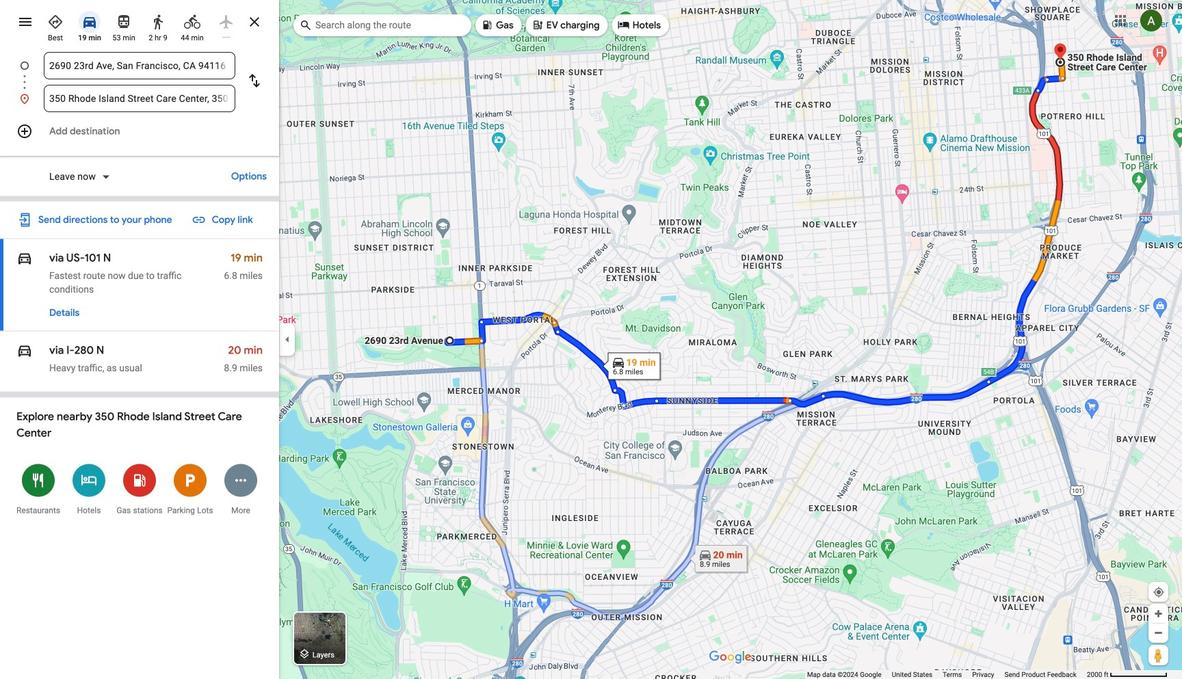 Task type: describe. For each thing, give the bounding box(es) containing it.
show your location image
[[1153, 586, 1165, 599]]

zoom out image
[[1153, 628, 1164, 638]]

none field destination 350 rhode island street care center, 350 rhode island st, san francisco, ca 94103
[[49, 85, 230, 112]]

none radio best travel modes
[[41, 8, 70, 43]]

show street view coverage image
[[1149, 645, 1168, 666]]

none radio flights
[[212, 8, 241, 38]]

transit image
[[116, 14, 132, 30]]

zoom in image
[[1153, 609, 1164, 619]]

none radio driving
[[75, 8, 104, 43]]

list item inside "list"
[[0, 85, 279, 112]]

Destination 350 Rhode Island Street Care Center, 350 Rhode Island St, San Francisco, CA 94103 field
[[49, 90, 230, 107]]

google account: augustus odena  
(augustus@adept.ai) image
[[1140, 10, 1162, 32]]

none field starting point 2690 23rd ave, san francisco, ca 94116
[[49, 52, 230, 79]]

1 driving image from the top
[[16, 250, 33, 266]]

flights image
[[218, 14, 235, 30]]

option inside directions main content
[[49, 170, 99, 184]]

driving image
[[81, 14, 98, 30]]

cycling image
[[184, 14, 200, 30]]



Task type: vqa. For each thing, say whether or not it's contained in the screenshot.
2nd option from the left
yes



Task type: locate. For each thing, give the bounding box(es) containing it.
None radio
[[41, 8, 70, 43], [75, 8, 104, 43], [109, 8, 138, 43], [144, 8, 172, 43], [178, 8, 207, 43], [212, 8, 241, 38]]

directions main content
[[0, 0, 279, 679]]

1 vertical spatial driving image
[[16, 342, 33, 359]]

None field
[[49, 52, 230, 79], [49, 85, 230, 112]]

none radio cycling
[[178, 8, 207, 43]]

none radio right driving radio
[[109, 8, 138, 43]]

1 none field from the top
[[49, 52, 230, 79]]

list item
[[0, 52, 302, 96], [0, 85, 279, 112]]

none field up destination 350 rhode island street care center, 350 rhode island st, san francisco, ca 94103 field
[[49, 52, 230, 79]]

list item down starting point 2690 23rd ave, san francisco, ca 94116 field
[[0, 85, 279, 112]]

none radio walking
[[144, 8, 172, 43]]

1 list item from the top
[[0, 52, 302, 96]]

none radio right walking radio
[[178, 8, 207, 43]]

driving image
[[16, 250, 33, 266], [16, 342, 33, 359]]

1 none radio from the left
[[41, 8, 70, 43]]

list inside google maps element
[[0, 52, 302, 112]]

3 none radio from the left
[[109, 8, 138, 43]]

none radio left transit radio
[[75, 8, 104, 43]]

6 none radio from the left
[[212, 8, 241, 38]]

2 none field from the top
[[49, 85, 230, 112]]

best travel modes image
[[47, 14, 64, 30]]

0 vertical spatial none field
[[49, 52, 230, 79]]

4 none radio from the left
[[144, 8, 172, 43]]

2 none radio from the left
[[75, 8, 104, 43]]

Starting point 2690 23rd Ave, San Francisco, CA 94116 field
[[49, 57, 230, 74]]

2 driving image from the top
[[16, 342, 33, 359]]

list item down walking radio
[[0, 52, 302, 96]]

1 vertical spatial none field
[[49, 85, 230, 112]]

option
[[49, 170, 99, 184]]

list
[[0, 52, 302, 112]]

5 none radio from the left
[[178, 8, 207, 43]]

none radio left driving radio
[[41, 8, 70, 43]]

walking image
[[150, 14, 166, 30]]

none radio left cycling radio
[[144, 8, 172, 43]]

google maps element
[[0, 0, 1182, 679]]

none radio transit
[[109, 8, 138, 43]]

collapse side panel image
[[280, 332, 295, 347]]

none field down starting point 2690 23rd ave, san francisco, ca 94116 field
[[49, 85, 230, 112]]

none radio right cycling icon
[[212, 8, 241, 38]]

2 list item from the top
[[0, 85, 279, 112]]

0 vertical spatial driving image
[[16, 250, 33, 266]]



